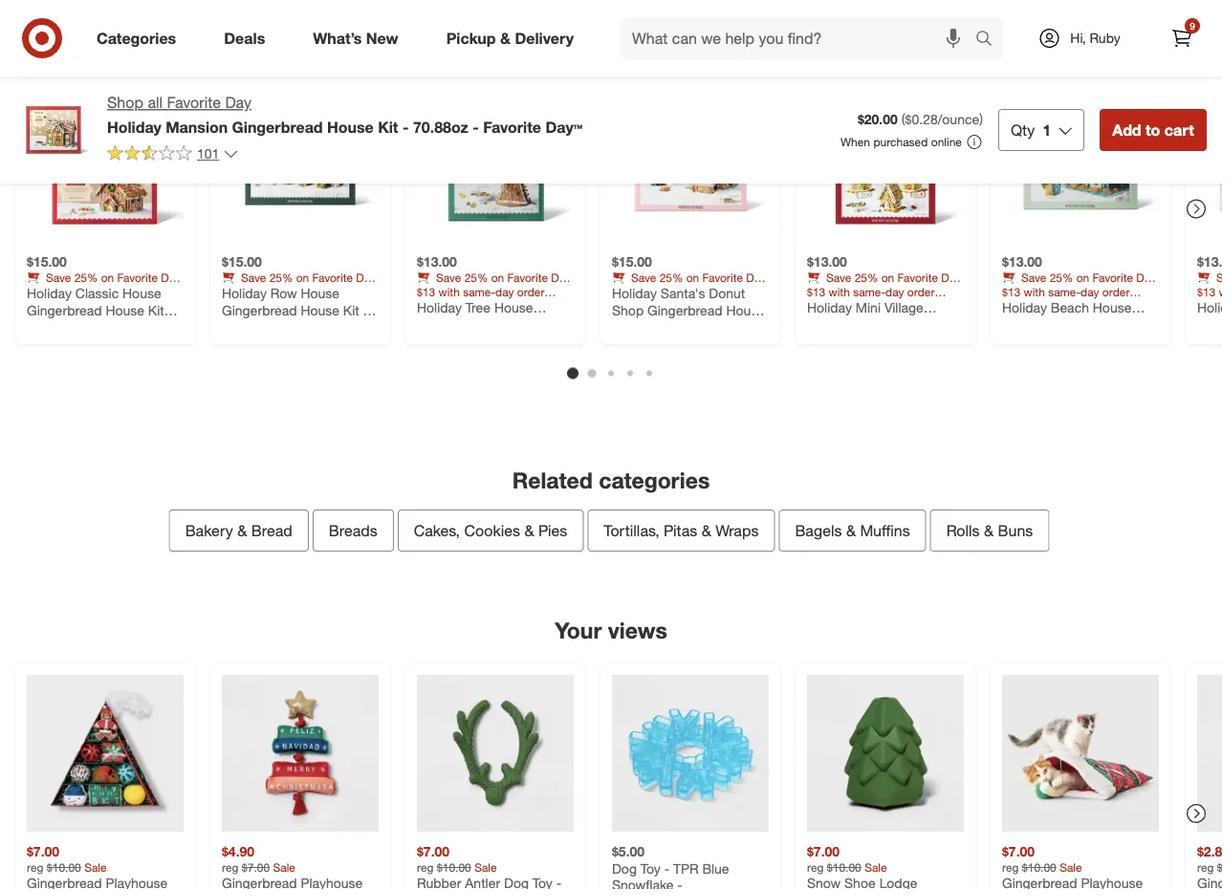 Task type: describe. For each thing, give the bounding box(es) containing it.
6 25% from the left
[[1050, 271, 1074, 285]]

day™ inside holiday row house gingerbread house kit - 51.54oz - favorite day™
[[333, 318, 364, 335]]

6 save 25% on favorite day gingerbread from the left
[[1003, 271, 1157, 299]]

kit inside "shop all favorite day holiday mansion gingerbread house kit - 70.88oz - favorite day™"
[[378, 118, 398, 136]]

5 save 25% on favorite day gingerbread from the left
[[807, 271, 961, 299]]

holiday tree house gingerbread house kit - 33.23oz - favorite day™ image
[[417, 85, 574, 241]]

$13.00 for holiday tree house gingerbread house kit - 33.23oz - favorite day™ image
[[417, 253, 457, 270]]

$0.28
[[905, 111, 938, 128]]

1 on from the left
[[101, 271, 114, 285]]

4 25% from the left
[[660, 271, 683, 285]]

cart
[[1165, 121, 1195, 139]]

5 save from the left
[[826, 271, 852, 285]]

1 25% from the left
[[74, 271, 98, 285]]

6 on from the left
[[1077, 271, 1090, 285]]

reg for rubber antler dog toy - green - wondershop™ image
[[417, 860, 434, 875]]

$5.00 dog toy - tpr blue snowflake 
[[612, 844, 729, 890]]

to for consider
[[582, 26, 603, 53]]

day™ inside "shop all favorite day holiday mansion gingerbread house kit - 70.88oz - favorite day™"
[[546, 118, 583, 136]]

2 save from the left
[[241, 271, 266, 285]]

online
[[932, 135, 962, 149]]

cakes, cookies & pies link
[[398, 510, 584, 552]]

$15.00 for holiday classic house gingerbread house kit with roof helper - 38.8oz - favorite day™ image
[[27, 253, 67, 270]]

$7.00 inside $4.90 reg $7.00 sale
[[242, 860, 270, 875]]

reg for snow shoe lodge rubber christmas tree treater dog toy - wondershop™ image
[[807, 860, 824, 875]]

new
[[366, 29, 399, 47]]

add to cart
[[1113, 121, 1195, 139]]

gingerbread playhouse plush rope tree dog toy - wondershop™ image
[[222, 675, 379, 832]]

rolls & buns link
[[930, 510, 1050, 552]]

categories link
[[80, 17, 200, 59]]

search
[[967, 31, 1013, 49]]

3 25% from the left
[[465, 271, 488, 285]]

$7.00 for gingerbread playhouse crinkle bag cat toy - wondershop™ image at the right bottom of page
[[1003, 844, 1035, 860]]

gingerbread playhouse crinkle bag cat toy - wondershop™ image
[[1003, 675, 1159, 832]]

$7.00 for gingerbread playhouse cat toy set - 10pc - wondershop™ image
[[27, 844, 59, 860]]

pitas
[[664, 522, 698, 540]]

$4.90 reg $7.00 sale
[[222, 844, 296, 875]]

sale for snow shoe lodge rubber christmas tree treater dog toy - wondershop™ image
[[865, 860, 887, 875]]

bread
[[251, 522, 293, 540]]

tortillas, pitas & wraps
[[604, 522, 759, 540]]

consider
[[610, 26, 700, 53]]

wraps
[[716, 522, 759, 540]]

views
[[608, 617, 668, 644]]

dog
[[612, 860, 637, 877]]

9
[[1190, 20, 1196, 32]]

5 on from the left
[[882, 271, 895, 285]]

pickup & delivery link
[[430, 17, 598, 59]]

categories
[[599, 467, 710, 494]]

3 on from the left
[[491, 271, 504, 285]]

- left 70.88oz
[[403, 118, 409, 136]]

shop
[[107, 93, 143, 112]]

holiday classic house gingerbread house kit with roof helper - 38.8oz - favorite day™ image
[[27, 85, 184, 241]]

$15.00 for holiday row house gingerbread house kit - 51.54oz - favorite day™ image
[[222, 253, 262, 270]]

holiday glitter chateau sugar cookie gingerbread house kit - 29oz - favorite day™ image
[[1198, 85, 1223, 241]]

& for pickup
[[500, 29, 511, 47]]

holiday row house gingerbread house kit - 51.54oz - favorite day™ image
[[222, 85, 379, 241]]

pickup
[[446, 29, 496, 47]]

all
[[148, 93, 163, 112]]

to for cart
[[1146, 121, 1161, 139]]

& for rolls
[[984, 522, 994, 540]]

$13.00 for holiday mini village gingerbread house kit - 28oz - favorite day™ image
[[807, 253, 847, 270]]

snow shoe lodge rubber christmas tree treater dog toy - wondershop™ image
[[807, 675, 964, 832]]

4 save from the left
[[631, 271, 657, 285]]

$15.00 for holiday santa's donut shop gingerbread house kit - 27.5oz - favorite day™ image
[[612, 253, 652, 270]]

What can we help you find? suggestions appear below search field
[[621, 17, 980, 59]]

bakery & bread
[[185, 522, 293, 540]]

hi,
[[1071, 30, 1086, 46]]

related categories
[[512, 467, 710, 494]]

buns
[[998, 522, 1033, 540]]

$13.00 for holiday beach house sugar cookie gingerbread house kit - 28.30oz - favorite day™ image
[[1003, 253, 1043, 270]]

- right 70.88oz
[[473, 118, 479, 136]]

muffins
[[860, 522, 910, 540]]

& for bagels
[[846, 522, 856, 540]]

holiday inside "shop all favorite day holiday mansion gingerbread house kit - 70.88oz - favorite day™"
[[107, 118, 162, 136]]

$20.00
[[858, 111, 898, 128]]

shop all favorite day holiday mansion gingerbread house kit - 70.88oz - favorite day™
[[107, 93, 583, 136]]

add
[[1113, 121, 1142, 139]]

bagels & muffins link
[[779, 510, 927, 552]]

$20.00 ( $0.28 /ounce )
[[858, 111, 983, 128]]

snowflake
[[612, 877, 674, 890]]

$7.00 reg $10.00 sale for gingerbread playhouse cat toy set - 10pc - wondershop™ image
[[27, 844, 107, 875]]

rubber antler dog toy - green - wondershop™ image
[[417, 675, 574, 832]]

kit inside holiday row house gingerbread house kit - 51.54oz - favorite day™
[[343, 302, 359, 318]]

3 save from the left
[[436, 271, 461, 285]]

(
[[902, 111, 905, 128]]

$10.00 for gingerbread playhouse cat toy set - 10pc - wondershop™ image
[[47, 860, 81, 875]]

ruby
[[1090, 30, 1121, 46]]

$4.90
[[222, 844, 255, 860]]

mansion
[[166, 118, 228, 136]]

sale for rubber antler dog toy - green - wondershop™ image
[[475, 860, 497, 875]]

house inside "shop all favorite day holiday mansion gingerbread house kit - 70.88oz - favorite day™"
[[327, 118, 374, 136]]

bakery
[[185, 522, 233, 540]]

$2.8
[[1198, 844, 1223, 860]]

purchased
[[874, 135, 928, 149]]

tortillas,
[[604, 522, 660, 540]]

pickup & delivery
[[446, 29, 574, 47]]

4 on from the left
[[687, 271, 700, 285]]

more
[[522, 26, 576, 53]]

dog toy - tpr blue snowflake - wondershop™ image
[[612, 675, 769, 832]]

9 link
[[1161, 17, 1203, 59]]

6 save from the left
[[1022, 271, 1047, 285]]

day inside "shop all favorite day holiday mansion gingerbread house kit - 70.88oz - favorite day™"
[[225, 93, 252, 112]]

your
[[555, 617, 602, 644]]

gingerbread playhouse cat toy set - 10pc - wondershop™ image
[[27, 675, 184, 832]]

qty 1
[[1011, 121, 1051, 139]]

holiday inside holiday row house gingerbread house kit - 51.54oz - favorite day™
[[222, 285, 267, 302]]



Task type: vqa. For each thing, say whether or not it's contained in the screenshot.
left Day™
yes



Task type: locate. For each thing, give the bounding box(es) containing it.
reg for gingerbread playhouse plush rope tree dog toy - wondershop™ image
[[222, 860, 239, 875]]

breads
[[329, 522, 378, 540]]

$10.00 for rubber antler dog toy - green - wondershop™ image
[[437, 860, 471, 875]]

house
[[327, 118, 374, 136], [301, 285, 340, 302], [301, 302, 340, 318]]

1 horizontal spatial to
[[1146, 121, 1161, 139]]

1 vertical spatial day™
[[333, 318, 364, 335]]

holiday row house gingerbread house kit - 51.54oz - favorite day™
[[222, 285, 368, 335]]

reg inside $4.90 reg $7.00 sale
[[222, 860, 239, 875]]

1 vertical spatial holiday
[[222, 285, 267, 302]]

$7.00 for snow shoe lodge rubber christmas tree treater dog toy - wondershop™ image
[[807, 844, 840, 860]]

1
[[1043, 121, 1051, 139]]

0 horizontal spatial day™
[[333, 318, 364, 335]]

holiday up the 51.54oz
[[222, 285, 267, 302]]

when purchased online
[[841, 135, 962, 149]]

1 vertical spatial to
[[1146, 121, 1161, 139]]

& right bagels
[[846, 522, 856, 540]]

gingerbread inside "shop all favorite day holiday mansion gingerbread house kit - 70.88oz - favorite day™"
[[232, 118, 323, 136]]

what's new
[[313, 29, 399, 47]]

0 horizontal spatial to
[[582, 26, 603, 53]]

bagels
[[795, 522, 842, 540]]

s
[[1198, 271, 1223, 299]]

gingerbread
[[232, 118, 323, 136], [27, 285, 91, 299], [222, 285, 286, 299], [417, 285, 481, 299], [612, 285, 677, 299], [807, 285, 872, 299], [1003, 285, 1067, 299], [222, 302, 297, 318]]

rolls
[[947, 522, 980, 540]]

$5.00
[[612, 844, 645, 860]]

- right the 51.54oz
[[273, 318, 278, 335]]

favorite
[[167, 93, 221, 112], [483, 118, 541, 136], [117, 271, 158, 285], [312, 271, 353, 285], [508, 271, 548, 285], [703, 271, 743, 285], [898, 271, 938, 285], [1093, 271, 1134, 285], [282, 318, 329, 335]]

3 $10.00 from the left
[[827, 860, 862, 875]]

reg for gingerbread playhouse crinkle bag cat toy - wondershop™ image at the right bottom of page
[[1003, 860, 1019, 875]]

toy
[[641, 860, 661, 877]]

holiday beach house sugar cookie gingerbread house kit - 28.30oz - favorite day™ image
[[1003, 85, 1159, 241]]

rolls & buns
[[947, 522, 1033, 540]]

5 reg from the left
[[1003, 860, 1019, 875]]

4 sale from the left
[[865, 860, 887, 875]]

what's
[[313, 29, 362, 47]]

$15.00
[[27, 253, 67, 270], [222, 253, 262, 270], [612, 253, 652, 270]]

3 $13.00 from the left
[[1003, 253, 1043, 270]]

cakes,
[[414, 522, 460, 540]]

1 horizontal spatial holiday
[[222, 285, 267, 302]]

3 reg from the left
[[417, 860, 434, 875]]

1 horizontal spatial $13.00
[[807, 253, 847, 270]]

0 horizontal spatial $13.00
[[417, 253, 457, 270]]

$7.00 reg $10.00 sale for rubber antler dog toy - green - wondershop™ image
[[417, 844, 497, 875]]

tpr
[[673, 860, 699, 877]]

2 $15.00 from the left
[[222, 253, 262, 270]]

0 horizontal spatial $15.00
[[27, 253, 67, 270]]

1 $7.00 reg $10.00 sale from the left
[[27, 844, 107, 875]]

cookies
[[464, 522, 520, 540]]

$10.00 for gingerbread playhouse crinkle bag cat toy - wondershop™ image at the right bottom of page
[[1022, 860, 1057, 875]]

day™
[[546, 118, 583, 136], [333, 318, 364, 335]]

- right toy
[[665, 860, 670, 877]]

2 horizontal spatial $15.00
[[612, 253, 652, 270]]

to inside 'button'
[[1146, 121, 1161, 139]]

bakery & bread link
[[169, 510, 309, 552]]

-
[[403, 118, 409, 136], [473, 118, 479, 136], [363, 302, 368, 318], [273, 318, 278, 335], [665, 860, 670, 877]]

2 $7.00 reg $10.00 sale from the left
[[417, 844, 497, 875]]

cakes, cookies & pies
[[414, 522, 568, 540]]

image of holiday mansion gingerbread house kit - 70.88oz - favorite day™ image
[[15, 92, 92, 168]]

breads link
[[313, 510, 394, 552]]

& inside "link"
[[984, 522, 994, 540]]

to right add
[[1146, 121, 1161, 139]]

51.54oz
[[222, 318, 269, 335]]

& left bread
[[237, 522, 247, 540]]

related
[[512, 467, 593, 494]]

save 25% on favorite day gingerbread
[[27, 271, 181, 299], [222, 271, 376, 299], [417, 271, 571, 299], [612, 271, 766, 299], [807, 271, 961, 299], [1003, 271, 1157, 299]]

1 $10.00 from the left
[[47, 860, 81, 875]]

1 $13.00 from the left
[[417, 253, 457, 270]]

- right row
[[363, 302, 368, 318]]

0 horizontal spatial holiday
[[107, 118, 162, 136]]

3 $7.00 reg $10.00 sale from the left
[[807, 844, 887, 875]]

4 $7.00 reg $10.00 sale from the left
[[1003, 844, 1082, 875]]

$13.00
[[417, 253, 457, 270], [807, 253, 847, 270], [1003, 253, 1043, 270]]

$13.
[[1198, 253, 1223, 270]]

hi, ruby
[[1071, 30, 1121, 46]]

to right more at the left of the page
[[582, 26, 603, 53]]

sale
[[84, 860, 107, 875], [273, 860, 296, 875], [475, 860, 497, 875], [865, 860, 887, 875], [1060, 860, 1082, 875]]

blue
[[703, 860, 729, 877]]

1 sale from the left
[[84, 860, 107, 875]]

6 reg from the left
[[1198, 860, 1214, 875]]

101 link
[[107, 144, 239, 166]]

tortillas, pitas & wraps link
[[588, 510, 775, 552]]

5 25% from the left
[[855, 271, 879, 285]]

delivery
[[515, 29, 574, 47]]

qty
[[1011, 121, 1035, 139]]

pies
[[539, 522, 568, 540]]

$7.00 reg $10.00 sale for gingerbread playhouse crinkle bag cat toy - wondershop™ image at the right bottom of page
[[1003, 844, 1082, 875]]

add to cart button
[[1100, 109, 1207, 151]]

what's new link
[[297, 17, 422, 59]]

$7.00 reg $10.00 sale
[[27, 844, 107, 875], [417, 844, 497, 875], [807, 844, 887, 875], [1003, 844, 1082, 875]]

101
[[197, 145, 219, 162]]

70.88oz
[[413, 118, 469, 136]]

$10.00 for snow shoe lodge rubber christmas tree treater dog toy - wondershop™ image
[[827, 860, 862, 875]]

reg
[[27, 860, 44, 875], [222, 860, 239, 875], [417, 860, 434, 875], [807, 860, 824, 875], [1003, 860, 1019, 875], [1198, 860, 1214, 875]]

4 $10.00 from the left
[[1022, 860, 1057, 875]]

4 reg from the left
[[807, 860, 824, 875]]

1 save 25% on favorite day gingerbread from the left
[[27, 271, 181, 299]]

holiday down the shop
[[107, 118, 162, 136]]

& inside 'link'
[[500, 29, 511, 47]]

$10.00
[[47, 860, 81, 875], [437, 860, 471, 875], [827, 860, 862, 875], [1022, 860, 1057, 875]]

$7.00 for rubber antler dog toy - green - wondershop™ image
[[417, 844, 450, 860]]

& right pickup
[[500, 29, 511, 47]]

2 horizontal spatial $13.00
[[1003, 253, 1043, 270]]

gingerbread inside holiday row house gingerbread house kit - 51.54oz - favorite day™
[[222, 302, 297, 318]]

2 on from the left
[[296, 271, 309, 285]]

& left pies
[[525, 522, 534, 540]]

2 reg from the left
[[222, 860, 239, 875]]

deals link
[[208, 17, 289, 59]]

& right rolls
[[984, 522, 994, 540]]

2 $10.00 from the left
[[437, 860, 471, 875]]

$7.00
[[27, 844, 59, 860], [417, 844, 450, 860], [807, 844, 840, 860], [1003, 844, 1035, 860], [242, 860, 270, 875]]

sale inside $4.90 reg $7.00 sale
[[273, 860, 296, 875]]

/ounce
[[938, 111, 980, 128]]

3 sale from the left
[[475, 860, 497, 875]]

2 $13.00 from the left
[[807, 253, 847, 270]]

your views
[[555, 617, 668, 644]]

3 $15.00 from the left
[[612, 253, 652, 270]]

sale for gingerbread playhouse cat toy set - 10pc - wondershop™ image
[[84, 860, 107, 875]]

2 save 25% on favorite day gingerbread from the left
[[222, 271, 376, 299]]

deals
[[224, 29, 265, 47]]

1 horizontal spatial day™
[[546, 118, 583, 136]]

reg for gingerbread playhouse cat toy set - 10pc - wondershop™ image
[[27, 860, 44, 875]]

1 save from the left
[[46, 271, 71, 285]]

1 $15.00 from the left
[[27, 253, 67, 270]]

bagels & muffins
[[795, 522, 910, 540]]

holiday mini village gingerbread house kit - 28oz - favorite day™ image
[[807, 85, 964, 241]]

sale for gingerbread playhouse crinkle bag cat toy - wondershop™ image at the right bottom of page
[[1060, 860, 1082, 875]]

0 vertical spatial holiday
[[107, 118, 162, 136]]

more to consider
[[522, 26, 700, 53]]

row
[[271, 285, 297, 302]]

0 vertical spatial day™
[[546, 118, 583, 136]]

gingerbread playhouse ornament wand cat toy - wondershop™ image
[[1198, 675, 1223, 832]]

1 horizontal spatial $15.00
[[222, 253, 262, 270]]

& for bakery
[[237, 522, 247, 540]]

&
[[500, 29, 511, 47], [237, 522, 247, 540], [525, 522, 534, 540], [702, 522, 711, 540], [846, 522, 856, 540], [984, 522, 994, 540]]

$7.00 reg $10.00 sale for snow shoe lodge rubber christmas tree treater dog toy - wondershop™ image
[[807, 844, 887, 875]]

- inside $5.00 dog toy - tpr blue snowflake
[[665, 860, 670, 877]]

favorite inside holiday row house gingerbread house kit - 51.54oz - favorite day™
[[282, 318, 329, 335]]

categories
[[97, 29, 176, 47]]

1 reg from the left
[[27, 860, 44, 875]]

5 sale from the left
[[1060, 860, 1082, 875]]

kit right row
[[343, 302, 359, 318]]

1 vertical spatial kit
[[343, 302, 359, 318]]

0 horizontal spatial kit
[[343, 302, 359, 318]]

sale for gingerbread playhouse plush rope tree dog toy - wondershop™ image
[[273, 860, 296, 875]]

4 save 25% on favorite day gingerbread from the left
[[612, 271, 766, 299]]

& right pitas at the right of the page
[[702, 522, 711, 540]]

when
[[841, 135, 871, 149]]

)
[[980, 111, 983, 128]]

search button
[[967, 17, 1013, 63]]

holiday
[[107, 118, 162, 136], [222, 285, 267, 302]]

holiday santa's donut shop gingerbread house kit - 27.5oz - favorite day™ image
[[612, 85, 769, 241]]

2 sale from the left
[[273, 860, 296, 875]]

2 25% from the left
[[269, 271, 293, 285]]

25%
[[74, 271, 98, 285], [269, 271, 293, 285], [465, 271, 488, 285], [660, 271, 683, 285], [855, 271, 879, 285], [1050, 271, 1074, 285]]

3 save 25% on favorite day gingerbread from the left
[[417, 271, 571, 299]]

kit left 70.88oz
[[378, 118, 398, 136]]

0 vertical spatial to
[[582, 26, 603, 53]]

0 vertical spatial kit
[[378, 118, 398, 136]]

1 horizontal spatial kit
[[378, 118, 398, 136]]



